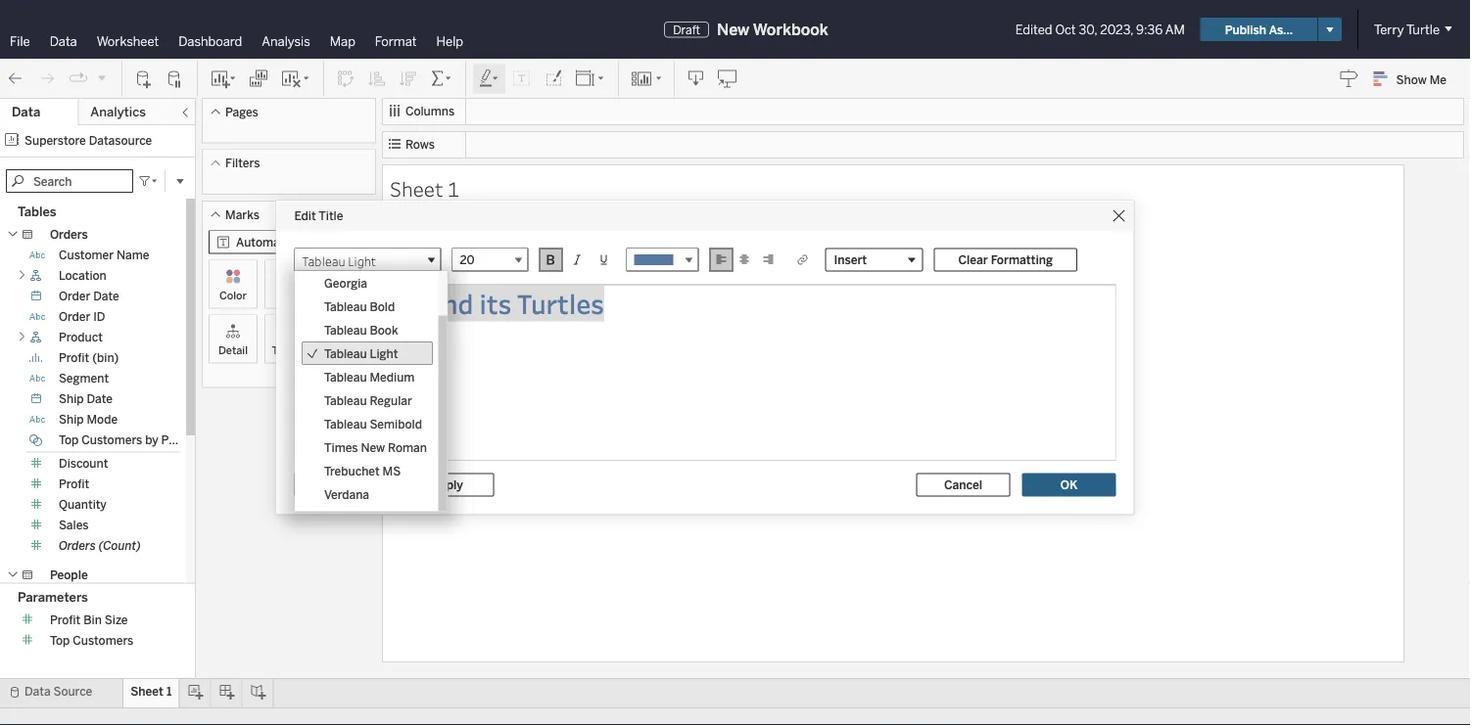 Task type: locate. For each thing, give the bounding box(es) containing it.
top for top customers
[[50, 634, 70, 648]]

highlight image
[[478, 69, 501, 89]]

tableau left "medium"
[[324, 370, 366, 384]]

2 order from the top
[[59, 310, 90, 324]]

0 vertical spatial ship
[[59, 392, 84, 407]]

top
[[59, 434, 79, 448], [50, 634, 70, 648]]

data
[[50, 33, 77, 49], [12, 104, 40, 120], [24, 685, 51, 700]]

ship down segment
[[59, 392, 84, 407]]

1 vertical spatial customers
[[73, 634, 134, 648]]

2 ship from the top
[[59, 413, 84, 427]]

reset button
[[294, 474, 388, 497]]

0 vertical spatial new
[[717, 20, 750, 39]]

1 order from the top
[[59, 289, 90, 304]]

georgia
[[324, 276, 367, 290]]

1 vertical spatial orders
[[59, 539, 96, 554]]

segment
[[59, 372, 109, 386]]

1 vertical spatial order
[[59, 310, 90, 324]]

(bin)
[[92, 351, 119, 365]]

profit (bin)
[[59, 351, 119, 365]]

ship down ship date
[[59, 413, 84, 427]]

am
[[1165, 22, 1185, 37]]

orders (count)
[[59, 539, 141, 554]]

name
[[117, 248, 149, 263]]

light
[[348, 253, 376, 269], [369, 346, 398, 360]]

mode
[[87, 413, 118, 427]]

order up product
[[59, 310, 90, 324]]

size right bin at the left of the page
[[105, 613, 128, 628]]

tooltip
[[272, 344, 306, 357]]

light down book
[[369, 346, 398, 360]]

customer name
[[59, 248, 149, 263]]

new
[[717, 20, 750, 39], [360, 440, 385, 454]]

top up discount
[[59, 434, 79, 448]]

worksheet
[[97, 33, 159, 49]]

1 horizontal spatial 1
[[448, 175, 459, 202]]

1 vertical spatial ship
[[59, 413, 84, 427]]

location
[[59, 269, 107, 283]]

order
[[59, 289, 90, 304], [59, 310, 90, 324]]

order for order date
[[59, 289, 90, 304]]

orders
[[50, 228, 88, 242], [59, 539, 96, 554]]

list box
[[295, 271, 447, 512]]

edited oct 30, 2023, 9:36 am
[[1016, 22, 1185, 37]]

customers down bin at the left of the page
[[73, 634, 134, 648]]

profit
[[59, 351, 89, 365], [161, 434, 192, 448], [59, 478, 89, 492], [50, 613, 81, 628]]

customers
[[82, 434, 142, 448], [73, 634, 134, 648]]

customers for top customers by profit
[[82, 434, 142, 448]]

pages
[[225, 105, 258, 119]]

top down profit bin size
[[50, 634, 70, 648]]

download image
[[687, 69, 706, 89]]

1 ship from the top
[[59, 392, 84, 407]]

format workbook image
[[544, 69, 563, 89]]

profit down parameters
[[50, 613, 81, 628]]

sheet 1
[[390, 175, 459, 202], [131, 685, 172, 700]]

reset
[[326, 478, 357, 493]]

data down undo image
[[12, 104, 40, 120]]

redo image
[[37, 69, 57, 89]]

profit bin size
[[50, 613, 128, 628]]

ok button
[[1022, 474, 1116, 497]]

sheet 1 right source
[[131, 685, 172, 700]]

1 horizontal spatial new
[[717, 20, 750, 39]]

0 vertical spatial sheet 1
[[390, 175, 459, 202]]

sheet down 'rows'
[[390, 175, 443, 202]]

edit title dialog
[[277, 201, 1134, 515]]

book
[[369, 323, 398, 337]]

orders down "sales"
[[59, 539, 96, 554]]

sheet right source
[[131, 685, 164, 700]]

0 vertical spatial orders
[[50, 228, 88, 242]]

tables
[[18, 204, 56, 220]]

profit for profit bin size
[[50, 613, 81, 628]]

title
[[319, 209, 343, 223]]

order up order id
[[59, 289, 90, 304]]

new up the ms at left bottom
[[360, 440, 385, 454]]

terry
[[1375, 22, 1404, 37]]

0 vertical spatial order
[[59, 289, 90, 304]]

1 vertical spatial date
[[87, 392, 113, 407]]

0 vertical spatial data
[[50, 33, 77, 49]]

list box containing georgia
[[295, 271, 447, 512]]

sheet 1 down 'rows'
[[390, 175, 459, 202]]

1 horizontal spatial sheet
[[390, 175, 443, 202]]

apply button
[[400, 474, 494, 497]]

profit down product
[[59, 351, 89, 365]]

1 down columns
[[448, 175, 459, 202]]

1
[[448, 175, 459, 202], [166, 685, 172, 700]]

1 vertical spatial sheet 1
[[131, 685, 172, 700]]

1 vertical spatial new
[[360, 440, 385, 454]]

date up the id
[[93, 289, 119, 304]]

workbook
[[753, 20, 829, 39]]

file
[[10, 33, 30, 49]]

date
[[93, 289, 119, 304], [87, 392, 113, 407]]

apply
[[431, 478, 463, 493]]

horizontal alignment control element
[[710, 248, 780, 272]]

pause auto updates image
[[166, 69, 185, 89]]

tableau light
[[302, 253, 376, 269]]

1 vertical spatial light
[[369, 346, 398, 360]]

text
[[334, 289, 355, 302]]

1 vertical spatial 1
[[166, 685, 172, 700]]

customers down mode
[[82, 434, 142, 448]]

format
[[375, 33, 417, 49]]

light up georgia
[[348, 253, 376, 269]]

(count)
[[99, 539, 141, 554]]

0 vertical spatial size
[[278, 289, 300, 302]]

undo image
[[6, 69, 25, 89]]

ship for ship mode
[[59, 413, 84, 427]]

profit for profit
[[59, 478, 89, 492]]

0 horizontal spatial size
[[105, 613, 128, 628]]

publish
[[1225, 22, 1267, 36]]

draft
[[673, 22, 700, 36]]

medium
[[369, 370, 414, 384]]

quantity
[[59, 498, 107, 512]]

verdana
[[324, 487, 369, 501]]

0 vertical spatial light
[[348, 253, 376, 269]]

tableau down georgia
[[324, 299, 366, 313]]

1 horizontal spatial sheet 1
[[390, 175, 459, 202]]

1 horizontal spatial size
[[278, 289, 300, 302]]

datasource
[[89, 133, 152, 147]]

data up replay animation image
[[50, 33, 77, 49]]

filters
[[225, 156, 260, 170]]

size up the tooltip
[[278, 289, 300, 302]]

new right draft
[[717, 20, 750, 39]]

bin
[[83, 613, 102, 628]]

0 horizontal spatial new
[[360, 440, 385, 454]]

tableau
[[302, 253, 345, 269], [324, 299, 366, 313], [324, 323, 366, 337], [324, 346, 366, 360], [324, 370, 366, 384], [324, 393, 366, 407], [324, 417, 366, 431]]

dashboard
[[179, 33, 242, 49]]

orders for orders (count)
[[59, 539, 96, 554]]

1 right source
[[166, 685, 172, 700]]

tableau up georgia
[[302, 253, 345, 269]]

publish your workbook to edit in tableau desktop image
[[718, 69, 738, 89]]

0 horizontal spatial sheet 1
[[131, 685, 172, 700]]

0 vertical spatial date
[[93, 289, 119, 304]]

regular
[[369, 393, 412, 407]]

0 horizontal spatial 1
[[166, 685, 172, 700]]

0 horizontal spatial sheet
[[131, 685, 164, 700]]

0 vertical spatial customers
[[82, 434, 142, 448]]

date up mode
[[87, 392, 113, 407]]

sheet
[[390, 175, 443, 202], [131, 685, 164, 700]]

customer
[[59, 248, 114, 263]]

georgia tableau bold tableau book tableau light tableau medium tableau regular tableau semibold times new roman trebuchet ms verdana
[[324, 276, 427, 501]]

tableau down text
[[324, 323, 366, 337]]

0 vertical spatial top
[[59, 434, 79, 448]]

show me button
[[1365, 64, 1465, 94]]

people
[[50, 569, 88, 583]]

by
[[145, 434, 158, 448]]

1 vertical spatial top
[[50, 634, 70, 648]]

orders up customer
[[50, 228, 88, 242]]

clear
[[959, 253, 988, 267]]

fit image
[[575, 69, 606, 89]]

times
[[324, 440, 358, 454]]

semibold
[[369, 417, 422, 431]]

data left source
[[24, 685, 51, 700]]

edit title
[[294, 209, 343, 223]]

top customers
[[50, 634, 134, 648]]

edited
[[1016, 22, 1053, 37]]

sort descending image
[[399, 69, 418, 89]]

0 vertical spatial sheet
[[390, 175, 443, 202]]

id
[[93, 310, 105, 324]]

9:36
[[1136, 22, 1163, 37]]

profit up quantity in the bottom left of the page
[[59, 478, 89, 492]]

ship for ship date
[[59, 392, 84, 407]]



Task type: vqa. For each thing, say whether or not it's contained in the screenshot.
2nd Manage
no



Task type: describe. For each thing, give the bounding box(es) containing it.
cancel button
[[917, 474, 1011, 497]]

duplicate image
[[249, 69, 268, 89]]

clear sheet image
[[280, 69, 312, 89]]

columns
[[406, 104, 455, 119]]

date for ship date
[[87, 392, 113, 407]]

customers for top customers
[[73, 634, 134, 648]]

source
[[53, 685, 92, 700]]

oct
[[1055, 22, 1076, 37]]

0 vertical spatial 1
[[448, 175, 459, 202]]

top for top customers by profit
[[59, 434, 79, 448]]

order id
[[59, 310, 105, 324]]

sort ascending image
[[367, 69, 387, 89]]

light inside dropdown button
[[348, 253, 376, 269]]

detail
[[218, 344, 248, 357]]

me
[[1430, 72, 1447, 86]]

tableau light button
[[294, 248, 441, 275]]

map
[[330, 33, 355, 49]]

show/hide cards image
[[631, 69, 662, 89]]

Search text field
[[6, 169, 133, 193]]

swap rows and columns image
[[336, 69, 356, 89]]

replay animation image
[[69, 69, 88, 88]]

profit right by on the left
[[161, 434, 192, 448]]

parameters
[[18, 590, 88, 606]]

order for order id
[[59, 310, 90, 324]]

2 vertical spatial data
[[24, 685, 51, 700]]

orders for orders
[[50, 228, 88, 242]]

1 vertical spatial size
[[105, 613, 128, 628]]

order date
[[59, 289, 119, 304]]

data source
[[24, 685, 92, 700]]

sales
[[59, 519, 89, 533]]

ship mode
[[59, 413, 118, 427]]

totals image
[[430, 69, 454, 89]]

new workbook
[[717, 20, 829, 39]]

cancel
[[944, 478, 983, 493]]

color
[[219, 289, 247, 302]]

roman
[[388, 440, 427, 454]]

analytics
[[90, 104, 146, 120]]

clear formatting
[[959, 253, 1053, 267]]

1 vertical spatial data
[[12, 104, 40, 120]]

ok
[[1061, 478, 1078, 493]]

tableau up times at the bottom of page
[[324, 417, 366, 431]]

trebuchet
[[324, 464, 379, 478]]

publish as...
[[1225, 22, 1293, 36]]

analysis
[[262, 33, 310, 49]]

turtle
[[1407, 22, 1440, 37]]

new worksheet image
[[210, 69, 237, 89]]

discount
[[59, 457, 108, 471]]

publish as... button
[[1201, 18, 1318, 41]]

new inside georgia tableau bold tableau book tableau light tableau medium tableau regular tableau semibold times new roman trebuchet ms verdana
[[360, 440, 385, 454]]

formatting
[[991, 253, 1053, 267]]

tableau inside tableau light dropdown button
[[302, 253, 345, 269]]

new data source image
[[134, 69, 154, 89]]

show labels image
[[512, 69, 532, 89]]

as...
[[1269, 22, 1293, 36]]

bold
[[369, 299, 395, 313]]

tableau left regular
[[324, 393, 366, 407]]

30,
[[1079, 22, 1097, 37]]

rows
[[406, 138, 435, 152]]

2023,
[[1100, 22, 1134, 37]]

product
[[59, 331, 103, 345]]

marks
[[225, 208, 260, 222]]

help
[[437, 33, 463, 49]]

date for order date
[[93, 289, 119, 304]]

superstore
[[24, 133, 86, 147]]

superstore datasource
[[24, 133, 152, 147]]

light inside georgia tableau bold tableau book tableau light tableau medium tableau regular tableau semibold times new roman trebuchet ms verdana
[[369, 346, 398, 360]]

terry turtle
[[1375, 22, 1440, 37]]

ship date
[[59, 392, 113, 407]]

profit for profit (bin)
[[59, 351, 89, 365]]

show me
[[1397, 72, 1447, 86]]

data guide image
[[1340, 69, 1359, 88]]

ms
[[382, 464, 400, 478]]

clear formatting button
[[934, 248, 1078, 272]]

1 vertical spatial sheet
[[131, 685, 164, 700]]

show
[[1397, 72, 1427, 86]]

edit
[[294, 209, 316, 223]]

tableau right the tooltip
[[324, 346, 366, 360]]

collapse image
[[179, 107, 191, 119]]

replay animation image
[[96, 72, 108, 84]]

top customers by profit
[[59, 434, 192, 448]]



